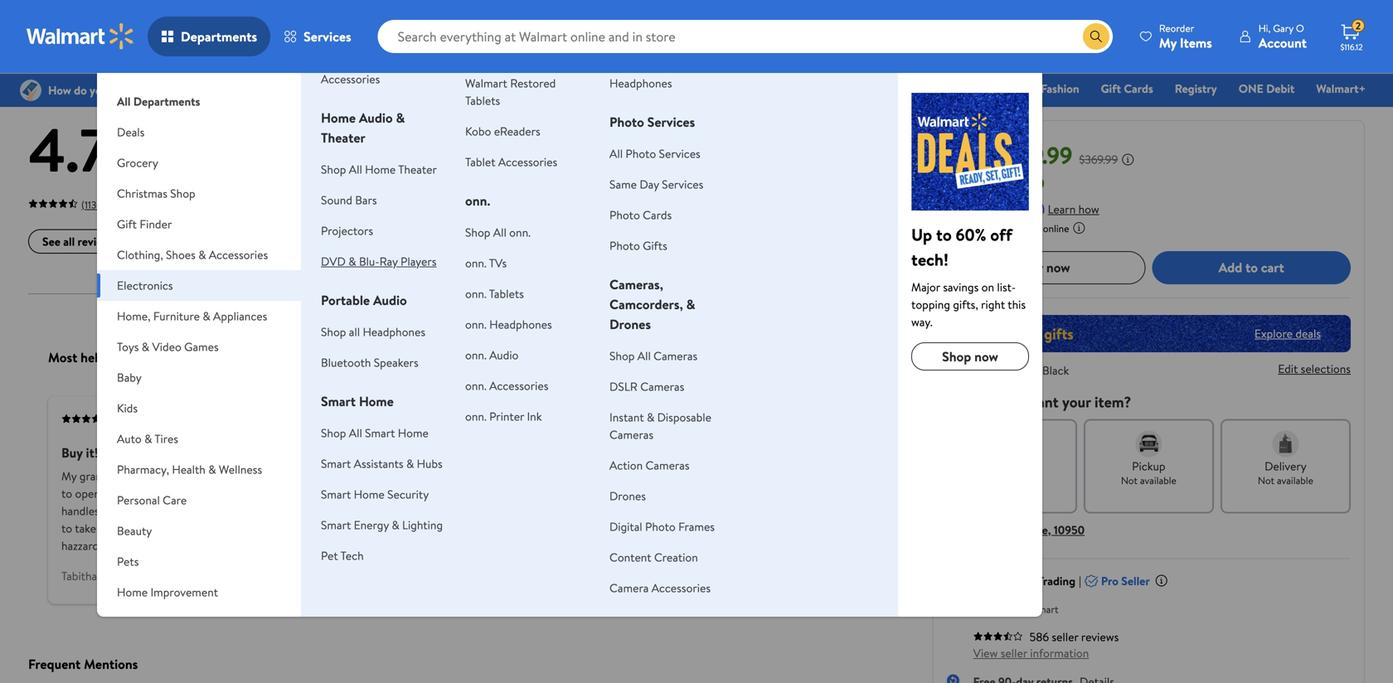 Task type: locate. For each thing, give the bounding box(es) containing it.
1 horizontal spatial purchase
[[640, 412, 679, 426]]

are up one
[[102, 503, 118, 519]]

1 star
[[476, 194, 501, 210]]

1 horizontal spatial on
[[982, 279, 995, 295]]

bluetooth
[[321, 355, 371, 371]]

get
[[245, 486, 262, 502], [276, 521, 293, 537]]

progress bar
[[529, 127, 881, 130], [529, 145, 881, 149], [529, 164, 881, 167], [529, 182, 881, 185]]

buy inside buy it!!!! my grandson loves it!!!! the only thing wrong with it is the handles to open the door. my grandson can't get in and out of it. they handles are hard to see and they are insane awkward place. we had to take one of the windows off so he could get in it duke's of hazzard style! lol other than that it runs great and look!!!!!
[[61, 444, 83, 462]]

0 horizontal spatial so
[[217, 521, 228, 537]]

2 most from the left
[[534, 349, 563, 367]]

to inside up to 60% off tech! major savings on list- topping gifts, right this way.
[[937, 223, 952, 246]]

2 vertical spatial reviews
[[1082, 629, 1119, 645]]

21
[[890, 175, 900, 191], [1034, 473, 1043, 488]]

1 horizontal spatial 2
[[1356, 19, 1361, 33]]

place.
[[324, 503, 353, 519]]

0 horizontal spatial 2
[[565, 468, 571, 485]]

learn
[[1048, 201, 1076, 217]]

electronics inside dropdown button
[[117, 277, 173, 294]]

smart for smart assistants & hubs
[[321, 456, 351, 472]]

available inside pickup not available
[[1140, 473, 1177, 488]]

all for cameras, camcorders, & drones
[[638, 348, 651, 364]]

1 verified from the left
[[118, 412, 152, 426]]

smart for smart energy & lighting
[[321, 517, 351, 533]]

buy it!!!! my grandson loves it!!!! the only thing wrong with it is the handles to open the door. my grandson can't get in and out of it. they handles are hard to see and they are insane awkward place. we had to take one of the windows off so he could get in it duke's of hazzard style! lol other than that it runs great and look!!!!!
[[61, 444, 392, 554]]

than
[[179, 538, 202, 554]]

0 horizontal spatial verified purchase
[[118, 412, 194, 426]]

deals up 5 stars
[[492, 80, 520, 97]]

deals for deals link
[[492, 80, 520, 97]]

tablet accessories
[[465, 154, 558, 170]]

all for onn.
[[493, 224, 507, 241]]

grandson up open on the bottom left
[[79, 468, 126, 485]]

0 vertical spatial drones
[[610, 315, 651, 333]]

available down intent image for delivery
[[1277, 473, 1314, 488]]

smart for smart home security
[[321, 487, 351, 503]]

1 vertical spatial he
[[652, 503, 664, 519]]

on up right
[[982, 279, 995, 295]]

it!!!!
[[86, 444, 110, 462], [157, 468, 177, 485]]

1 horizontal spatial 3+ day shipping
[[477, 10, 544, 24]]

reviews for 586 seller reviews
[[1082, 629, 1119, 645]]

off inside up to 60% off tech! major savings on list- topping gifts, right this way.
[[991, 223, 1013, 246]]

theater for home audio & theater
[[321, 129, 366, 147]]

edit selections button
[[1278, 361, 1351, 377]]

walmart inside the walmart restored tablets
[[465, 75, 508, 91]]

stars right 3
[[485, 157, 508, 173]]

to down "researching"
[[861, 521, 872, 537]]

fun truck but not well built my 2 year old absolutely loved this chevy truck! he drove every chance he had for a whole month! then the drive motor on the wheels went out and he was so disappointed.  i started researching and that seems to be a common problem with it so we decided to return.
[[547, 444, 875, 554]]

not inside delivery not available
[[1258, 473, 1275, 488]]

gift finder inside "dropdown button"
[[117, 216, 172, 232]]

not for delivery
[[1258, 473, 1275, 488]]

one
[[1239, 80, 1264, 97]]

this inside fun truck but not well built my 2 year old absolutely loved this chevy truck! he drove every chance he had for a whole month! then the drive motor on the wheels went out and he was so disappointed.  i started researching and that seems to be a common problem with it so we decided to return.
[[700, 468, 718, 485]]

on inside up to 60% off tech! major savings on list- topping gifts, right this way.
[[982, 279, 995, 295]]

0 horizontal spatial 3+
[[256, 10, 267, 24]]

grocery for grocery & essentials
[[541, 80, 582, 97]]

it!!!! left auto
[[86, 444, 110, 462]]

learn more about strikethrough prices image
[[1122, 153, 1135, 166]]

& inside tv mounts & accessories
[[378, 54, 386, 70]]

1 horizontal spatial available
[[1277, 473, 1314, 488]]

1 vertical spatial grocery
[[117, 155, 158, 171]]

onn. for onn. headphones
[[465, 316, 487, 333]]

1 horizontal spatial verified
[[603, 412, 638, 426]]

photo for services
[[610, 113, 644, 131]]

it!!!! left the
[[157, 468, 177, 485]]

1 3+ day shipping from the left
[[256, 10, 323, 24]]

smart up look!!!!!
[[321, 517, 351, 533]]

gift inside gift finder "dropdown button"
[[117, 216, 137, 232]]

1 horizontal spatial cards
[[1124, 80, 1154, 97]]

shop all onn. link
[[465, 224, 531, 241]]

it inside fun truck but not well built my 2 year old absolutely loved this chevy truck! he drove every chance he had for a whole month! then the drive motor on the wheels went out and he was so disappointed.  i started researching and that seems to be a common problem with it so we decided to return.
[[778, 521, 785, 537]]

to inside button
[[1246, 258, 1258, 277]]

finder inside gift finder "dropdown button"
[[140, 216, 172, 232]]

$189.99
[[999, 139, 1073, 171]]

1 vertical spatial finder
[[140, 216, 172, 232]]

gift inside gift finder link
[[666, 80, 686, 97]]

& right camcorders,
[[687, 295, 696, 314]]

21 inside "button"
[[1034, 473, 1043, 488]]

0 horizontal spatial day
[[270, 10, 285, 24]]

year
[[574, 468, 596, 485]]

it down started
[[778, 521, 785, 537]]

product group
[[32, 0, 230, 33], [695, 0, 893, 33]]

0 horizontal spatial most
[[48, 349, 77, 367]]

finder up photo services
[[689, 80, 722, 97]]

kids
[[117, 400, 138, 416]]

2 vertical spatial out
[[611, 503, 628, 519]]

586
[[1030, 629, 1049, 645]]

tablets up 5 stars
[[465, 92, 500, 109]]

gift cards
[[1101, 80, 1154, 97]]

reviews for see all reviews
[[78, 233, 115, 250]]

0 vertical spatial buy
[[1022, 258, 1044, 277]]

smart energy & lighting link
[[321, 517, 443, 533]]

with inside fun truck but not well built my 2 year old absolutely loved this chevy truck! he drove every chance he had for a whole month! then the drive motor on the wheels went out and he was so disappointed.  i started researching and that seems to be a common problem with it so we decided to return.
[[754, 521, 775, 537]]

1 vertical spatial walmart
[[1023, 602, 1059, 617]]

0 vertical spatial that
[[568, 521, 588, 537]]

1 horizontal spatial 21
[[1034, 473, 1043, 488]]

purchase up tires
[[155, 412, 194, 426]]

look!!!!!
[[312, 538, 350, 554]]

0 horizontal spatial on
[[827, 486, 840, 502]]

0 horizontal spatial not
[[1121, 473, 1138, 488]]

photo services
[[610, 113, 695, 131]]

digital photo frames
[[610, 519, 715, 535]]

want
[[1027, 392, 1059, 412]]

started
[[777, 503, 813, 519]]

buy for buy now
[[1022, 258, 1044, 277]]

edit
[[1278, 361, 1298, 377]]

home up the patio
[[117, 584, 148, 601]]

to left cart
[[1246, 258, 1258, 277]]

gift down reviews)
[[117, 216, 137, 232]]

3+ day shipping up tv on the left top of the page
[[256, 10, 323, 24]]

1 day from the left
[[270, 10, 285, 24]]

stars right '4'
[[485, 139, 509, 155]]

home improvement button
[[97, 577, 301, 608]]

view seller information link
[[974, 645, 1089, 661]]

tablets up onn. headphones link on the left top of page
[[489, 286, 524, 302]]

cards left registry link
[[1124, 80, 1154, 97]]

2 horizontal spatial a
[[654, 521, 659, 537]]

progress bar for 39
[[529, 164, 881, 167]]

photo cards link
[[610, 207, 672, 223]]

deals for deals dropdown button
[[117, 124, 145, 140]]

christmas shop
[[117, 185, 196, 202]]

1 horizontal spatial seller
[[1052, 629, 1079, 645]]

0 horizontal spatial now
[[975, 348, 999, 366]]

with inside buy it!!!! my grandson loves it!!!! the only thing wrong with it is the handles to open the door. my grandson can't get in and out of it. they handles are hard to see and they are insane awkward place. we had to take one of the windows off so he could get in it duke's of hazzard style! lol other than that it runs great and look!!!!!
[[288, 468, 309, 485]]

0 vertical spatial out
[[113, 151, 142, 178]]

0 vertical spatial audio
[[359, 109, 393, 127]]

0 vertical spatial with
[[987, 201, 1008, 217]]

shop for shop all onn.
[[465, 224, 491, 241]]

portable
[[321, 291, 370, 309]]

2 product group from the left
[[695, 0, 893, 33]]

1 drones from the top
[[610, 315, 651, 333]]

& left blu-
[[349, 253, 356, 270]]

had down smart home security
[[374, 503, 392, 519]]

974
[[886, 120, 904, 136]]

with up 'price when purchased online'
[[987, 201, 1008, 217]]

shop down grocery dropdown button
[[170, 185, 196, 202]]

& right instant on the bottom left
[[647, 409, 655, 426]]

shop right toy
[[942, 80, 968, 97]]

0 vertical spatial 2
[[1356, 19, 1361, 33]]

learn how
[[1048, 201, 1100, 217]]

personal care
[[117, 492, 187, 508]]

buy up open on the bottom left
[[61, 444, 83, 462]]

not down intent image for delivery
[[1258, 473, 1275, 488]]

1 horizontal spatial gift
[[666, 80, 686, 97]]

shop for shop all headphones
[[321, 324, 346, 340]]

theater left 3
[[398, 161, 437, 178]]

my inside fun truck but not well built my 2 year old absolutely loved this chevy truck! he drove every chance he had for a whole month! then the drive motor on the wheels went out and he was so disappointed.  i started researching and that seems to be a common problem with it so we decided to return.
[[547, 468, 562, 485]]

0 vertical spatial get
[[245, 486, 262, 502]]

o
[[1296, 21, 1305, 35]]

up to sixty percent off deals. shop now. image
[[947, 315, 1351, 352]]

0 vertical spatial stars
[[485, 120, 509, 136]]

0 horizontal spatial reviews
[[78, 233, 115, 250]]

walmart up 5 stars
[[465, 75, 508, 91]]

0 horizontal spatial that
[[204, 538, 225, 554]]

instant & disposable cameras
[[610, 409, 712, 443]]

2 horizontal spatial he
[[652, 503, 664, 519]]

home down tv mounts & accessories
[[321, 109, 356, 127]]

camcorders,
[[610, 295, 683, 314]]

verified purchase down dslr cameras
[[603, 412, 679, 426]]

0 vertical spatial had
[[601, 486, 619, 502]]

&
[[378, 54, 386, 70], [187, 61, 201, 89], [584, 80, 592, 97], [396, 109, 405, 127], [198, 247, 206, 263], [349, 253, 356, 270], [687, 295, 696, 314], [203, 308, 210, 324], [142, 339, 149, 355], [647, 409, 655, 426], [144, 431, 152, 447], [406, 456, 414, 472], [208, 462, 216, 478], [392, 517, 400, 533], [146, 615, 153, 631]]

gary
[[1273, 21, 1294, 35]]

helpful for negative
[[566, 349, 607, 367]]

2 progress bar from the top
[[529, 145, 881, 149]]

0 horizontal spatial handles
[[61, 503, 99, 519]]

lighting
[[402, 517, 443, 533]]

toy
[[922, 80, 939, 97]]

most
[[48, 349, 77, 367], [534, 349, 563, 367]]

1 horizontal spatial off
[[991, 223, 1013, 246]]

reviews down (1136
[[78, 233, 115, 250]]

toys & video games button
[[97, 332, 301, 362]]

0 vertical spatial in
[[264, 486, 273, 502]]

0 horizontal spatial shipping
[[287, 10, 323, 24]]

4 progress bar from the top
[[529, 182, 881, 185]]

0 horizontal spatial cards
[[643, 207, 672, 223]]

2 not from the left
[[1258, 473, 1275, 488]]

accessories down gift finder "dropdown button"
[[209, 247, 268, 263]]

theater inside "home audio & theater"
[[321, 129, 366, 147]]

onn. audio link
[[465, 347, 519, 363]]

seller down 3.4249 stars out of 5, based on 586 seller reviews element on the bottom of the page
[[1001, 645, 1028, 661]]

shop all home theater link
[[321, 161, 437, 178]]

& inside "home audio & theater"
[[396, 109, 405, 127]]

0 horizontal spatial finder
[[140, 216, 172, 232]]

2 up the $116.12
[[1356, 19, 1361, 33]]

of left it.
[[317, 486, 328, 502]]

1 vertical spatial 2
[[565, 468, 571, 485]]

creation
[[654, 550, 698, 566]]

0 horizontal spatial 21
[[890, 175, 900, 191]]

$369.99
[[1080, 151, 1118, 168]]

all up dslr cameras 'link'
[[638, 348, 651, 364]]

(1136 reviews) link
[[28, 195, 140, 213]]

& right energy
[[392, 517, 400, 533]]

1 verified purchase from the left
[[118, 412, 194, 426]]

0 vertical spatial tablets
[[465, 92, 500, 109]]

accessories for onn. accessories
[[490, 378, 549, 394]]

1 vertical spatial it!!!!
[[157, 468, 177, 485]]

shop inside dropdown button
[[170, 185, 196, 202]]

3 progress bar from the top
[[529, 164, 881, 167]]

1 horizontal spatial all
[[349, 324, 360, 340]]

1 horizontal spatial had
[[601, 486, 619, 502]]

2 helpful from the left
[[566, 349, 607, 367]]

available inside delivery not available
[[1277, 473, 1314, 488]]

1 vertical spatial theater
[[398, 161, 437, 178]]

verified up auto
[[118, 412, 152, 426]]

audio up shop all headphones
[[373, 291, 407, 309]]

& right mounts
[[378, 54, 386, 70]]

audio
[[359, 109, 393, 127], [373, 291, 407, 309], [490, 347, 519, 363]]

0 vertical spatial off
[[991, 223, 1013, 246]]

0 horizontal spatial seller
[[1001, 645, 1028, 661]]

onn. accessories
[[465, 378, 549, 394]]

shop up dslr
[[610, 348, 635, 364]]

onn. headphones
[[465, 316, 552, 333]]

3+
[[256, 10, 267, 24], [477, 10, 489, 24]]

0 vertical spatial finder
[[689, 80, 722, 97]]

out up christmas
[[113, 151, 142, 178]]

how do you want your item?
[[947, 392, 1132, 412]]

how
[[1079, 201, 1100, 217]]

2 horizontal spatial with
[[987, 201, 1008, 217]]

finder for gift finder link
[[689, 80, 722, 97]]

well
[[651, 444, 674, 462]]

walmart right by
[[1023, 602, 1059, 617]]

electronics for electronics dropdown button
[[117, 277, 173, 294]]

2 vertical spatial with
[[754, 521, 775, 537]]

0 horizontal spatial 3+ day shipping
[[256, 10, 323, 24]]

so right was
[[688, 503, 700, 519]]

shop up bluetooth at the left bottom of the page
[[321, 324, 346, 340]]

accessories inside tv mounts & accessories
[[321, 71, 380, 87]]

1 vertical spatial gift finder
[[117, 216, 172, 232]]

to left open on the bottom left
[[61, 486, 72, 502]]

21 right dec
[[1034, 473, 1043, 488]]

2 shipping from the left
[[508, 10, 544, 24]]

3+ left services dropdown button
[[256, 10, 267, 24]]

this for tech!
[[1008, 297, 1026, 313]]

open
[[75, 486, 100, 502]]

progress bar for 55
[[529, 145, 881, 149]]

drones link
[[610, 488, 646, 504]]

accessories inside dropdown button
[[209, 247, 268, 263]]

most for most helpful positive review
[[48, 349, 77, 367]]

all departments link
[[97, 73, 301, 117]]

1 vertical spatial 21
[[1034, 473, 1043, 488]]

1 most from the left
[[48, 349, 77, 367]]

frequent
[[28, 655, 81, 674]]

out inside 4.7 out of 5
[[113, 151, 142, 178]]

shop left color
[[942, 348, 972, 366]]

in down the wrong
[[264, 486, 273, 502]]

he up went
[[585, 486, 598, 502]]

0 horizontal spatial off
[[199, 521, 214, 537]]

furniture
[[153, 308, 200, 324]]

reviews down pro
[[1082, 629, 1119, 645]]

1 progress bar from the top
[[529, 127, 881, 130]]

with down i
[[754, 521, 775, 537]]

speakers
[[374, 355, 419, 371]]

tires
[[155, 431, 178, 447]]

0 vertical spatial reviews
[[118, 61, 182, 89]]

home,
[[117, 308, 151, 324]]

all up sound bars
[[349, 161, 362, 178]]

1 horizontal spatial buy
[[1022, 258, 1044, 277]]

shop down 1
[[465, 224, 491, 241]]

1 vertical spatial departments
[[133, 93, 200, 109]]

buy inside button
[[1022, 258, 1044, 277]]

digital photo frames link
[[610, 519, 715, 535]]

same
[[610, 176, 637, 192]]

to right up
[[937, 223, 952, 246]]

all right see
[[63, 233, 75, 250]]

drones down camcorders,
[[610, 315, 651, 333]]

1 horizontal spatial finder
[[689, 80, 722, 97]]

2 day from the left
[[491, 10, 506, 24]]

3+ up deals link
[[477, 10, 489, 24]]

1 vertical spatial grandson
[[169, 486, 215, 502]]

tablets
[[465, 92, 500, 109], [489, 286, 524, 302]]

fulfilled
[[974, 602, 1008, 617]]

electronics up "974"
[[845, 80, 901, 97]]

positive
[[124, 349, 170, 367]]

grandson down the
[[169, 486, 215, 502]]

shipping up restored
[[508, 10, 544, 24]]

1 horizontal spatial handles
[[351, 468, 389, 485]]

verified purchase up auto & tires
[[118, 412, 194, 426]]

had inside fun truck but not well built my 2 year old absolutely loved this chevy truck! he drove every chance he had for a whole month! then the drive motor on the wheels went out and he was so disappointed.  i started researching and that seems to be a common problem with it so we decided to return.
[[601, 486, 619, 502]]

now inside button
[[1047, 258, 1071, 277]]

onn. accessories link
[[465, 378, 549, 394]]

patio
[[117, 615, 143, 631]]

services button
[[270, 17, 365, 56]]

verified down dslr
[[603, 412, 638, 426]]

0 vertical spatial gift finder
[[666, 80, 722, 97]]

audio up onn. accessories
[[490, 347, 519, 363]]

1 horizontal spatial not
[[1258, 473, 1275, 488]]

services up 21 button
[[659, 146, 701, 162]]

1 vertical spatial all
[[349, 324, 360, 340]]

1 not from the left
[[1121, 473, 1138, 488]]

1 horizontal spatial product group
[[695, 0, 893, 33]]

grocery & essentials link
[[534, 80, 652, 97]]

had inside buy it!!!! my grandson loves it!!!! the only thing wrong with it is the handles to open the door. my grandson can't get in and out of it. they handles are hard to see and they are insane awkward place. we had to take one of the windows off so he could get in it duke's of hazzard style! lol other than that it runs great and look!!!!!
[[374, 503, 392, 519]]

& inside cameras, camcorders, & drones
[[687, 295, 696, 314]]

not inside pickup not available
[[1121, 473, 1138, 488]]

0 horizontal spatial buy
[[61, 444, 83, 462]]

1 vertical spatial had
[[374, 503, 392, 519]]

the right is
[[332, 468, 349, 485]]

1 horizontal spatial that
[[568, 521, 588, 537]]

0 horizontal spatial helpful
[[81, 349, 121, 367]]

add to cart button
[[1152, 251, 1351, 284]]

shop down smart home
[[321, 425, 346, 441]]

0 horizontal spatial theater
[[321, 129, 366, 147]]

2 are from the left
[[225, 503, 241, 519]]

2 vertical spatial a
[[654, 521, 659, 537]]

grocery inside dropdown button
[[117, 155, 158, 171]]

seller right 586
[[1052, 629, 1079, 645]]

0 horizontal spatial deals
[[117, 124, 145, 140]]

tablets inside the walmart restored tablets
[[465, 92, 500, 109]]

3+ day shipping
[[256, 10, 323, 24], [477, 10, 544, 24]]

available down intent image for pickup
[[1140, 473, 1177, 488]]

smart down bluetooth at the left bottom of the page
[[321, 392, 356, 411]]

they
[[342, 486, 366, 502]]

departments inside all departments link
[[133, 93, 200, 109]]

& inside 'instant & disposable cameras'
[[647, 409, 655, 426]]

this down list-
[[1008, 297, 1026, 313]]

0 vertical spatial cards
[[1124, 80, 1154, 97]]

accessories down ereaders
[[498, 154, 558, 170]]

onn. for onn. tablets
[[465, 286, 487, 302]]

out inside fun truck but not well built my 2 year old absolutely loved this chevy truck! he drove every chance he had for a whole month! then the drive motor on the wheels went out and he was so disappointed.  i started researching and that seems to be a common problem with it so we decided to return.
[[611, 503, 628, 519]]

most helpful negative review
[[534, 349, 701, 367]]

this up month! on the bottom
[[700, 468, 718, 485]]

1 vertical spatial tablets
[[489, 286, 524, 302]]

all for see
[[63, 233, 75, 250]]

to left be
[[625, 521, 636, 537]]

he down whole
[[652, 503, 664, 519]]

audio inside "home audio & theater"
[[359, 109, 393, 127]]

Search search field
[[378, 20, 1113, 53]]

dslr cameras
[[610, 379, 685, 395]]

1 available from the left
[[1140, 473, 1177, 488]]

& inside dropdown button
[[144, 431, 152, 447]]

all down smart home
[[349, 425, 362, 441]]

1 vertical spatial with
[[288, 468, 309, 485]]

a right be
[[654, 521, 659, 537]]

of right one
[[121, 521, 131, 537]]

review for most helpful positive review
[[173, 349, 210, 367]]

stars
[[485, 120, 509, 136], [485, 139, 509, 155], [485, 157, 508, 173]]

deals inside dropdown button
[[117, 124, 145, 140]]

smart home security link
[[321, 487, 429, 503]]

drones inside cameras, camcorders, & drones
[[610, 315, 651, 333]]

1 horizontal spatial electronics
[[845, 80, 901, 97]]

online
[[1043, 221, 1070, 235]]

2 available from the left
[[1277, 473, 1314, 488]]

dec
[[1014, 473, 1032, 488]]

onn. headphones link
[[465, 316, 552, 333]]

0 vertical spatial a
[[181, 233, 186, 250]]

search icon image
[[1090, 30, 1103, 43]]

finder inside gift finder link
[[689, 80, 722, 97]]

1 vertical spatial audio
[[373, 291, 407, 309]]

finder up write
[[140, 216, 172, 232]]

all
[[63, 233, 75, 250], [349, 324, 360, 340]]

accessories for tablet accessories
[[498, 154, 558, 170]]

0 horizontal spatial all
[[63, 233, 75, 250]]

2 verified from the left
[[603, 412, 638, 426]]

gift inside gift cards link
[[1101, 80, 1122, 97]]

fulfilled by walmart
[[974, 602, 1059, 617]]

my up "chance" at the bottom
[[547, 468, 562, 485]]

all photo services
[[610, 146, 701, 162]]

this inside up to 60% off tech! major savings on list- topping gifts, right this way.
[[1008, 297, 1026, 313]]

most left toys
[[48, 349, 77, 367]]

0 horizontal spatial grandson
[[79, 468, 126, 485]]

1 horizontal spatial 3+
[[477, 10, 489, 24]]

1 vertical spatial on
[[827, 486, 840, 502]]

1 helpful from the left
[[81, 349, 121, 367]]

are
[[102, 503, 118, 519], [225, 503, 241, 519]]

major
[[912, 279, 941, 295]]

shoes
[[166, 247, 196, 263]]

same day services
[[610, 176, 704, 192]]

586 seller reviews
[[1030, 629, 1119, 645]]

onn. printer ink
[[465, 409, 542, 425]]

truck!
[[755, 468, 785, 485]]

out up awkward
[[297, 486, 314, 502]]

items
[[1180, 34, 1213, 52]]

0 horizontal spatial gift finder
[[117, 216, 172, 232]]

2 vertical spatial audio
[[490, 347, 519, 363]]

progress bar inside 21 button
[[529, 182, 881, 185]]



Task type: describe. For each thing, give the bounding box(es) containing it.
home left fashion link
[[989, 80, 1020, 97]]

onn. for onn. printer ink
[[465, 409, 487, 425]]

0 horizontal spatial a
[[181, 233, 186, 250]]

health
[[172, 462, 206, 478]]

chance
[[547, 486, 583, 502]]

edit selections
[[1278, 361, 1351, 377]]

now for shop now
[[975, 348, 999, 366]]

content creation link
[[610, 550, 698, 566]]

toys
[[117, 339, 139, 355]]

home inside "home audio & theater"
[[321, 109, 356, 127]]

onn. tvs
[[465, 255, 507, 271]]

home inside dropdown button
[[117, 584, 148, 601]]

arrives
[[981, 473, 1012, 488]]

one
[[99, 521, 118, 537]]

beauty
[[117, 523, 152, 539]]

affirm image
[[1012, 200, 1045, 213]]

stars for 3 stars
[[485, 157, 508, 173]]

1 shipping from the left
[[287, 10, 323, 24]]

smart energy & lighting
[[321, 517, 443, 533]]

onn. for onn. tvs
[[465, 255, 487, 271]]

not for pickup
[[1121, 473, 1138, 488]]

frames
[[679, 519, 715, 535]]

2 purchase from the left
[[640, 412, 679, 426]]

photo for gifts
[[610, 238, 640, 254]]

1 vertical spatial handles
[[61, 503, 99, 519]]

& left hubs
[[406, 456, 414, 472]]

gift for gift cards link
[[1101, 80, 1122, 97]]

most for most helpful negative review
[[534, 349, 563, 367]]

home up the we
[[354, 487, 385, 503]]

mounts
[[338, 54, 375, 70]]

he inside buy it!!!! my grandson loves it!!!! the only thing wrong with it is the handles to open the door. my grandson can't get in and out of it. they handles are hard to see and they are insane awkward place. we had to take one of the windows off so he could get in it duke's of hazzard style! lol other than that it runs great and look!!!!!
[[231, 521, 243, 537]]

1 horizontal spatial a
[[639, 486, 644, 502]]

to left take
[[61, 521, 72, 537]]

2 horizontal spatial headphones
[[610, 75, 672, 91]]

walmart restored tablets link
[[465, 75, 556, 109]]

home up shop all smart home
[[359, 392, 394, 411]]

photo gifts link
[[610, 238, 668, 254]]

write
[[150, 233, 178, 250]]

& right toys
[[142, 339, 149, 355]]

grocery for grocery
[[117, 155, 158, 171]]

pets button
[[97, 547, 301, 577]]

beauty button
[[97, 516, 301, 547]]

debit
[[1267, 80, 1295, 97]]

2 3+ day shipping from the left
[[477, 10, 544, 24]]

departments inside "departments" dropdown button
[[181, 27, 257, 46]]

view
[[974, 645, 998, 661]]

gift for gift finder link
[[666, 80, 686, 97]]

cameras inside 'instant & disposable cameras'
[[610, 427, 654, 443]]

is
[[322, 468, 329, 485]]

0 horizontal spatial get
[[245, 486, 262, 502]]

gift finder for gift finder link
[[666, 80, 722, 97]]

home up bars
[[365, 161, 396, 178]]

shop for shop all home theater
[[321, 161, 346, 178]]

blu-
[[359, 253, 380, 270]]

take
[[75, 521, 96, 537]]

games
[[184, 339, 219, 355]]

electronics button
[[97, 270, 301, 301]]

available for delivery
[[1277, 473, 1314, 488]]

onn. tablets
[[465, 286, 524, 302]]

awkward
[[278, 503, 321, 519]]

2 drones from the top
[[610, 488, 646, 504]]

dslr
[[610, 379, 638, 395]]

(1136
[[81, 198, 102, 212]]

all for home audio & theater
[[349, 161, 362, 178]]

security
[[387, 487, 429, 503]]

way.
[[912, 314, 933, 330]]

electronics image
[[912, 93, 1029, 211]]

my inside reorder my items
[[1160, 34, 1177, 52]]

1 horizontal spatial grandson
[[169, 486, 215, 502]]

wellness
[[219, 462, 262, 478]]

dvd & blu-ray players link
[[321, 253, 437, 270]]

frequent mentions
[[28, 655, 138, 674]]

cart
[[1262, 258, 1285, 277]]

onn. for onn. accessories
[[465, 378, 487, 394]]

windows
[[154, 521, 196, 537]]

do
[[980, 392, 997, 412]]

it down awkward
[[308, 521, 315, 537]]

of down the we
[[351, 521, 362, 537]]

tv
[[321, 54, 335, 70]]

1 horizontal spatial it!!!!
[[157, 468, 177, 485]]

monroe,
[[1009, 522, 1051, 538]]

actual
[[947, 362, 980, 378]]

smart for smart home
[[321, 392, 356, 411]]

1 are from the left
[[102, 503, 118, 519]]

2 inside fun truck but not well built my 2 year old absolutely loved this chevy truck! he drove every chance he had for a whole month! then the drive motor on the wheels went out and he was so disappointed.  i started researching and that seems to be a common problem with it so we decided to return.
[[565, 468, 571, 485]]

sound bars
[[321, 192, 377, 208]]

0 horizontal spatial headphones
[[363, 324, 426, 340]]

0 vertical spatial it!!!!
[[86, 444, 110, 462]]

(1136 reviews)
[[81, 198, 140, 212]]

all up same
[[610, 146, 623, 162]]

now for buy now
[[1047, 258, 1071, 277]]

buy for buy it!!!! my grandson loves it!!!! the only thing wrong with it is the handles to open the door. my grandson can't get in and out of it. they handles are hard to see and they are insane awkward place. we had to take one of the windows off so he could get in it duke's of hazzard style! lol other than that it runs great and look!!!!!
[[61, 444, 83, 462]]

reviews)
[[104, 198, 140, 212]]

photo cards
[[610, 207, 672, 223]]

services right day
[[662, 176, 704, 192]]

services inside services dropdown button
[[304, 27, 351, 46]]

home, furniture & appliances
[[117, 308, 267, 324]]

auto
[[117, 431, 142, 447]]

one debit link
[[1232, 80, 1303, 97]]

finder for gift finder "dropdown button"
[[140, 216, 172, 232]]

intent image for pickup image
[[1136, 431, 1162, 457]]

0 vertical spatial grandson
[[79, 468, 126, 485]]

home audio & theater
[[321, 109, 405, 147]]

by
[[1010, 602, 1020, 617]]

1 3+ from the left
[[256, 10, 267, 24]]

1 horizontal spatial 5
[[476, 120, 482, 136]]

on inside fun truck but not well built my 2 year old absolutely loved this chevy truck! he drove every chance he had for a whole month! then the drive motor on the wheels went out and he was so disappointed.  i started researching and that seems to be a common problem with it so we decided to return.
[[827, 486, 840, 502]]

fashion
[[1041, 80, 1080, 97]]

& right 'furniture'
[[203, 308, 210, 324]]

& right health
[[208, 462, 216, 478]]

lol
[[132, 538, 146, 554]]

0 horizontal spatial 5
[[170, 108, 203, 191]]

home up hubs
[[398, 425, 429, 441]]

the down every
[[842, 486, 859, 502]]

shop for shop all cameras
[[610, 348, 635, 364]]

1 product group from the left
[[32, 0, 230, 33]]

photo for cards
[[610, 207, 640, 223]]

audio for home
[[359, 109, 393, 127]]

toys & video games
[[117, 339, 219, 355]]

the up lol at left bottom
[[134, 521, 151, 537]]

all down customer reviews & ratings
[[117, 93, 131, 109]]

color
[[982, 362, 1010, 378]]

i
[[772, 503, 775, 519]]

and up be
[[631, 503, 649, 519]]

& right the patio
[[146, 615, 153, 631]]

shop all home theater
[[321, 161, 437, 178]]

& right shoes
[[198, 247, 206, 263]]

digital
[[610, 519, 643, 535]]

and right great
[[291, 538, 309, 554]]

audio for portable
[[373, 291, 407, 309]]

services up all photo services link
[[648, 113, 695, 131]]

onn. printer ink link
[[465, 409, 542, 425]]

camera
[[610, 580, 649, 596]]

when
[[972, 221, 994, 235]]

available for pickup
[[1140, 473, 1177, 488]]

disappointed.
[[702, 503, 769, 519]]

theater for shop all home theater
[[398, 161, 437, 178]]

out inside buy it!!!! my grandson loves it!!!! the only thing wrong with it is the handles to open the door. my grandson can't get in and out of it. they handles are hard to see and they are insane awkward place. we had to take one of the windows off so he could get in it duke's of hazzard style! lol other than that it runs great and look!!!!!
[[297, 486, 314, 502]]

cameras, camcorders, & drones
[[610, 275, 696, 333]]

bluetooth speakers link
[[321, 355, 419, 371]]

legal information image
[[1073, 221, 1086, 235]]

progress bar for 974
[[529, 127, 881, 130]]

ratings
[[205, 61, 266, 89]]

now
[[947, 139, 993, 171]]

1 horizontal spatial so
[[688, 503, 700, 519]]

& down "departments" dropdown button
[[187, 61, 201, 89]]

47
[[888, 194, 901, 210]]

how
[[947, 392, 977, 412]]

and right the see
[[179, 503, 197, 519]]

helpful for positive
[[81, 349, 121, 367]]

that inside buy it!!!! my grandson loves it!!!! the only thing wrong with it is the handles to open the door. my grandson can't get in and out of it. they handles are hard to see and they are insane awkward place. we had to take one of the windows off so he could get in it duke's of hazzard style! lol other than that it runs great and look!!!!!
[[204, 538, 225, 554]]

2 3+ from the left
[[477, 10, 489, 24]]

up
[[912, 223, 933, 246]]

hi, gary o account
[[1259, 21, 1307, 52]]

and up return.
[[547, 521, 565, 537]]

0 horizontal spatial in
[[264, 486, 273, 502]]

stars for 5 stars
[[485, 120, 509, 136]]

all for smart home
[[349, 425, 362, 441]]

2 verified purchase from the left
[[603, 412, 679, 426]]

2 horizontal spatial so
[[788, 521, 799, 537]]

shop for shop now
[[942, 348, 972, 366]]

all for shop
[[349, 324, 360, 340]]

0 vertical spatial 21
[[890, 175, 900, 191]]

3
[[476, 157, 482, 173]]

the right then
[[746, 486, 762, 502]]

Walmart Site-Wide search field
[[378, 20, 1113, 53]]

my up open on the bottom left
[[61, 468, 77, 485]]

all departments
[[117, 93, 200, 109]]

return.
[[547, 538, 581, 554]]

electronics link
[[837, 80, 908, 97]]

home, furniture & appliances button
[[97, 301, 301, 332]]

departments button
[[148, 17, 270, 56]]

hubs
[[417, 456, 443, 472]]

shop all headphones link
[[321, 324, 426, 340]]

walmart image
[[27, 23, 134, 50]]

so inside buy it!!!! my grandson loves it!!!! the only thing wrong with it is the handles to open the door. my grandson can't get in and out of it. they handles are hard to see and they are insane awkward place. we had to take one of the windows off so he could get in it duke's of hazzard style! lol other than that it runs great and look!!!!!
[[217, 521, 228, 537]]

gift finder for gift finder "dropdown button"
[[117, 216, 172, 232]]

it left runs
[[228, 538, 235, 554]]

my up the see
[[151, 486, 166, 502]]

intent image for delivery image
[[1273, 431, 1299, 457]]

that inside fun truck but not well built my 2 year old absolutely loved this chevy truck! he drove every chance he had for a whole month! then the drive motor on the wheels went out and he was so disappointed.  i started researching and that seems to be a common problem with it so we decided to return.
[[568, 521, 588, 537]]

0 vertical spatial he
[[585, 486, 598, 502]]

accessories for camera accessories
[[652, 580, 711, 596]]

whole
[[647, 486, 677, 502]]

seller for view
[[1001, 645, 1028, 661]]

off inside buy it!!!! my grandson loves it!!!! the only thing wrong with it is the handles to open the door. my grandson can't get in and out of it. they handles are hard to see and they are insane awkward place. we had to take one of the windows off so he could get in it duke's of hazzard style! lol other than that it runs great and look!!!!!
[[199, 521, 214, 537]]

1 horizontal spatial headphones
[[490, 316, 552, 333]]

wheels
[[547, 503, 581, 519]]

1 purchase from the left
[[155, 412, 194, 426]]

3.4249 stars out of 5, based on 586 seller reviews element
[[974, 631, 1023, 641]]

1 horizontal spatial in
[[296, 521, 305, 537]]

stars for 4 stars
[[485, 139, 509, 155]]

onn. audio
[[465, 347, 519, 363]]

shop for shop all smart home
[[321, 425, 346, 441]]

onn. for onn.
[[465, 192, 490, 210]]

to left the see
[[146, 503, 157, 519]]

of inside 4.7 out of 5
[[147, 151, 166, 178]]

gift for gift finder "dropdown button"
[[117, 216, 137, 232]]

cards for gift cards
[[1124, 80, 1154, 97]]

onn. for onn. audio
[[465, 347, 487, 363]]

smart up assistants
[[365, 425, 395, 441]]

it left is
[[312, 468, 319, 485]]

the right open on the bottom left
[[103, 486, 120, 502]]

4
[[476, 139, 483, 155]]

:
[[1010, 362, 1014, 378]]

seller for 586
[[1052, 629, 1079, 645]]

hi,
[[1259, 21, 1271, 35]]

shop all headphones
[[321, 324, 426, 340]]

cards for photo cards
[[643, 207, 672, 223]]

and up awkward
[[276, 486, 294, 502]]

electronics for electronics link
[[845, 80, 901, 97]]

$18/mo with
[[947, 201, 1008, 217]]

this for well
[[700, 468, 718, 485]]

review for most helpful negative review
[[663, 349, 701, 367]]

& left essentials
[[584, 80, 592, 97]]

appliances
[[213, 308, 267, 324]]

21 button
[[471, 175, 913, 191]]

dvd & blu-ray players
[[321, 253, 437, 270]]

clothing, shoes & accessories button
[[97, 240, 301, 270]]

ereaders
[[494, 123, 541, 139]]

audio for onn.
[[490, 347, 519, 363]]

1 vertical spatial get
[[276, 521, 293, 537]]



Task type: vqa. For each thing, say whether or not it's contained in the screenshot.
'rings'
no



